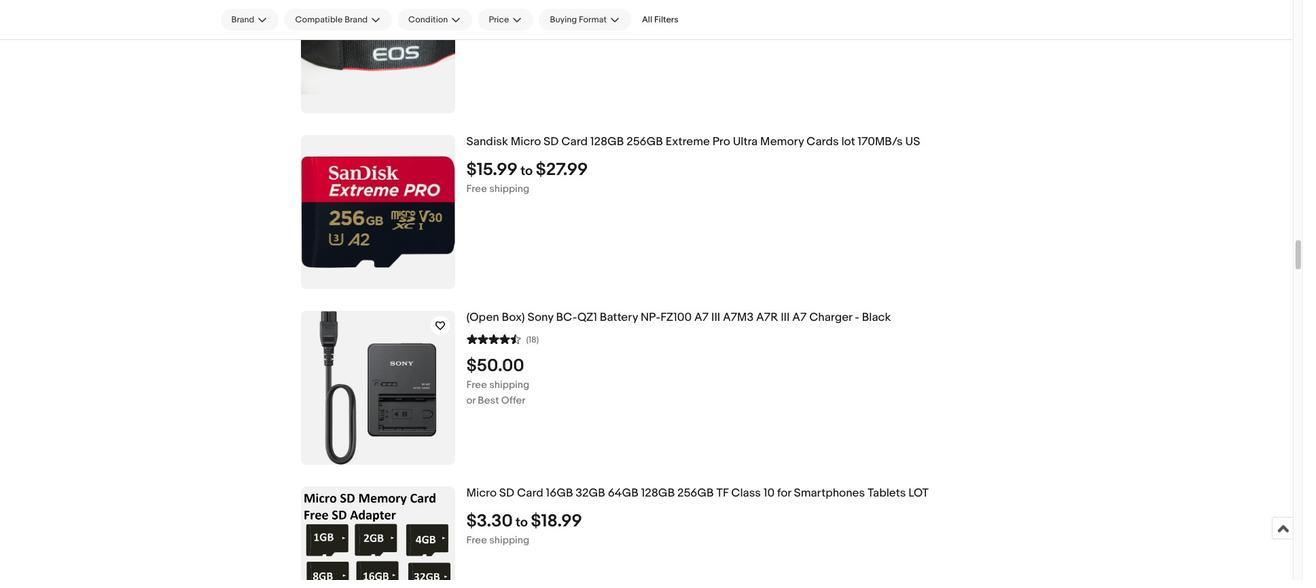 Task type: describe. For each thing, give the bounding box(es) containing it.
to for $3.30
[[516, 516, 528, 531]]

fz100
[[661, 311, 692, 325]]

cards
[[807, 135, 839, 149]]

memory
[[760, 135, 804, 149]]

pro
[[713, 135, 730, 149]]

best
[[478, 395, 499, 408]]

-
[[855, 311, 859, 325]]

free for $15.99
[[466, 183, 487, 196]]

4.5 out of 5 stars image
[[466, 333, 521, 346]]

compatible brand button
[[284, 9, 392, 31]]

black
[[862, 311, 891, 325]]

extreme
[[666, 135, 710, 149]]

price button
[[478, 9, 534, 31]]

lot
[[909, 487, 929, 501]]

(open
[[466, 311, 499, 325]]

micro sd card 16gb 32gb 64gb 128gb 256gb tf class 10 for smartphones tablets lot image
[[301, 488, 455, 581]]

tf
[[716, 487, 729, 501]]

condition
[[408, 14, 448, 25]]

canon eos dslr camera shoulder neck strap 1.25" genuine for m5 m6 7d 5d 6d mark image
[[301, 0, 455, 94]]

offer
[[501, 395, 526, 408]]

32gb
[[576, 487, 605, 501]]

smartphones
[[794, 487, 865, 501]]

compatible brand
[[295, 14, 368, 25]]

1 vertical spatial micro
[[466, 487, 497, 501]]

condition button
[[398, 9, 472, 31]]

sandisk micro sd card 128gb 256gb extreme pro ultra memory cards lot 170mb/s us link
[[466, 135, 1142, 149]]

(18)
[[526, 335, 539, 346]]

1 iii from the left
[[711, 311, 720, 325]]

or
[[466, 395, 476, 408]]

free for $3.30
[[466, 535, 487, 547]]

$50.00 free shipping or best offer
[[466, 356, 529, 408]]

2 a7 from the left
[[792, 311, 807, 325]]

1 horizontal spatial micro
[[511, 135, 541, 149]]

class
[[731, 487, 761, 501]]

$3.30 to $18.99 free shipping
[[466, 511, 582, 547]]

$15.99
[[466, 160, 518, 181]]

np-
[[641, 311, 661, 325]]

sony
[[528, 311, 554, 325]]

(open box) sony bc-qz1 battery np-fz100 a7 iii a7m3 a7r iii a7 charger - black
[[466, 311, 891, 325]]

tablets
[[868, 487, 906, 501]]

brand inside dropdown button
[[231, 14, 254, 25]]

(open box) sony bc-qz1 battery np-fz100 a7 iii a7m3 a7r iii a7 charger - black link
[[466, 311, 1142, 325]]

format
[[579, 14, 607, 25]]

a7r
[[756, 311, 778, 325]]

1 horizontal spatial 256gb
[[677, 487, 714, 501]]

qz1
[[577, 311, 597, 325]]

0 vertical spatial sd
[[544, 135, 559, 149]]

all
[[642, 14, 652, 25]]

all filters button
[[637, 9, 684, 31]]

micro sd card 16gb 32gb 64gb 128gb 256gb tf class 10 for smartphones tablets lot
[[466, 487, 929, 501]]

2 iii from the left
[[781, 311, 790, 325]]

lot
[[841, 135, 855, 149]]

(open box) sony bc-qz1 battery np-fz100 a7 iii a7m3 a7r iii a7 charger - black image
[[301, 311, 455, 465]]



Task type: locate. For each thing, give the bounding box(es) containing it.
0 horizontal spatial a7
[[694, 311, 709, 325]]

2 vertical spatial free
[[466, 535, 487, 547]]

0 vertical spatial micro
[[511, 135, 541, 149]]

1 horizontal spatial sd
[[544, 135, 559, 149]]

2 shipping from the top
[[489, 379, 529, 392]]

3 free from the top
[[466, 535, 487, 547]]

price
[[489, 14, 509, 25]]

iii right a7r
[[781, 311, 790, 325]]

free inside $3.30 to $18.99 free shipping
[[466, 535, 487, 547]]

micro sd card 16gb 32gb 64gb 128gb 256gb tf class 10 for smartphones tablets lot link
[[466, 487, 1142, 501]]

free
[[466, 183, 487, 196], [466, 379, 487, 392], [466, 535, 487, 547]]

charger
[[809, 311, 852, 325]]

$15.99 to $27.99 free shipping
[[466, 160, 588, 196]]

1 a7 from the left
[[694, 311, 709, 325]]

a7m3
[[723, 311, 754, 325]]

shipping
[[489, 183, 529, 196], [489, 379, 529, 392], [489, 535, 529, 547]]

0 horizontal spatial iii
[[711, 311, 720, 325]]

card left 16gb on the left bottom
[[517, 487, 543, 501]]

$27.99
[[536, 160, 588, 181]]

shipping for $3.30
[[489, 535, 529, 547]]

sandisk micro sd card 128gb 256gb extreme pro ultra memory cards lot 170mb/s us
[[466, 135, 920, 149]]

2 free from the top
[[466, 379, 487, 392]]

shipping for $15.99
[[489, 183, 529, 196]]

brand button
[[220, 9, 279, 31]]

16gb
[[546, 487, 573, 501]]

to right $15.99
[[521, 164, 533, 179]]

shipping inside $50.00 free shipping or best offer
[[489, 379, 529, 392]]

1 horizontal spatial a7
[[792, 311, 807, 325]]

to right $3.30
[[516, 516, 528, 531]]

0 vertical spatial 128gb
[[590, 135, 624, 149]]

a7 right fz100
[[694, 311, 709, 325]]

0 vertical spatial free
[[466, 183, 487, 196]]

micro up $15.99 to $27.99 free shipping
[[511, 135, 541, 149]]

to inside $15.99 to $27.99 free shipping
[[521, 164, 533, 179]]

shipping down $15.99
[[489, 183, 529, 196]]

2 brand from the left
[[345, 14, 368, 25]]

battery
[[600, 311, 638, 325]]

shipping inside $15.99 to $27.99 free shipping
[[489, 183, 529, 196]]

1 vertical spatial 128gb
[[641, 487, 675, 501]]

0 horizontal spatial card
[[517, 487, 543, 501]]

to
[[521, 164, 533, 179], [516, 516, 528, 531]]

free down $15.99
[[466, 183, 487, 196]]

micro up $3.30
[[466, 487, 497, 501]]

all filters
[[642, 14, 679, 25]]

sd up $3.30
[[499, 487, 514, 501]]

filters
[[654, 14, 679, 25]]

256gb left tf
[[677, 487, 714, 501]]

1 vertical spatial card
[[517, 487, 543, 501]]

1 vertical spatial sd
[[499, 487, 514, 501]]

1 vertical spatial shipping
[[489, 379, 529, 392]]

0 vertical spatial to
[[521, 164, 533, 179]]

shipping down $3.30
[[489, 535, 529, 547]]

us
[[905, 135, 920, 149]]

10
[[764, 487, 775, 501]]

1 horizontal spatial iii
[[781, 311, 790, 325]]

to for $15.99
[[521, 164, 533, 179]]

shipping inside $3.30 to $18.99 free shipping
[[489, 535, 529, 547]]

1 brand from the left
[[231, 14, 254, 25]]

a7
[[694, 311, 709, 325], [792, 311, 807, 325]]

free up or
[[466, 379, 487, 392]]

128gb
[[590, 135, 624, 149], [641, 487, 675, 501]]

buying
[[550, 14, 577, 25]]

bc-
[[556, 311, 577, 325]]

0 vertical spatial 256gb
[[627, 135, 663, 149]]

0 horizontal spatial brand
[[231, 14, 254, 25]]

iii left a7m3
[[711, 311, 720, 325]]

iii
[[711, 311, 720, 325], [781, 311, 790, 325]]

$3.30
[[466, 511, 513, 533]]

0 horizontal spatial micro
[[466, 487, 497, 501]]

2 vertical spatial shipping
[[489, 535, 529, 547]]

box)
[[502, 311, 525, 325]]

for
[[777, 487, 791, 501]]

buying format
[[550, 14, 607, 25]]

1 horizontal spatial brand
[[345, 14, 368, 25]]

brand
[[231, 14, 254, 25], [345, 14, 368, 25]]

card up $27.99
[[561, 135, 588, 149]]

$50.00
[[466, 356, 524, 377]]

1 free from the top
[[466, 183, 487, 196]]

$18.99
[[531, 511, 582, 533]]

3 shipping from the top
[[489, 535, 529, 547]]

ultra
[[733, 135, 758, 149]]

(18) link
[[466, 333, 539, 346]]

1 shipping from the top
[[489, 183, 529, 196]]

free inside $15.99 to $27.99 free shipping
[[466, 183, 487, 196]]

a7 left charger
[[792, 311, 807, 325]]

256gb left extreme
[[627, 135, 663, 149]]

sd up $27.99
[[544, 135, 559, 149]]

170mb/s
[[858, 135, 903, 149]]

sandisk micro sd card 128gb 256gb extreme pro ultra memory cards lot 170mb/s us image
[[301, 156, 455, 268]]

1 vertical spatial free
[[466, 379, 487, 392]]

buying format button
[[539, 9, 631, 31]]

shipping up offer at the left bottom of the page
[[489, 379, 529, 392]]

sandisk
[[466, 135, 508, 149]]

1 vertical spatial to
[[516, 516, 528, 531]]

compatible
[[295, 14, 343, 25]]

0 vertical spatial shipping
[[489, 183, 529, 196]]

free down $3.30
[[466, 535, 487, 547]]

64gb
[[608, 487, 639, 501]]

1 vertical spatial 256gb
[[677, 487, 714, 501]]

sd
[[544, 135, 559, 149], [499, 487, 514, 501]]

0 horizontal spatial 128gb
[[590, 135, 624, 149]]

micro
[[511, 135, 541, 149], [466, 487, 497, 501]]

1 horizontal spatial card
[[561, 135, 588, 149]]

1 horizontal spatial 128gb
[[641, 487, 675, 501]]

to inside $3.30 to $18.99 free shipping
[[516, 516, 528, 531]]

0 horizontal spatial sd
[[499, 487, 514, 501]]

0 vertical spatial card
[[561, 135, 588, 149]]

0 horizontal spatial 256gb
[[627, 135, 663, 149]]

brand inside 'dropdown button'
[[345, 14, 368, 25]]

card
[[561, 135, 588, 149], [517, 487, 543, 501]]

256gb
[[627, 135, 663, 149], [677, 487, 714, 501]]

free inside $50.00 free shipping or best offer
[[466, 379, 487, 392]]



Task type: vqa. For each thing, say whether or not it's contained in the screenshot.
Buying
yes



